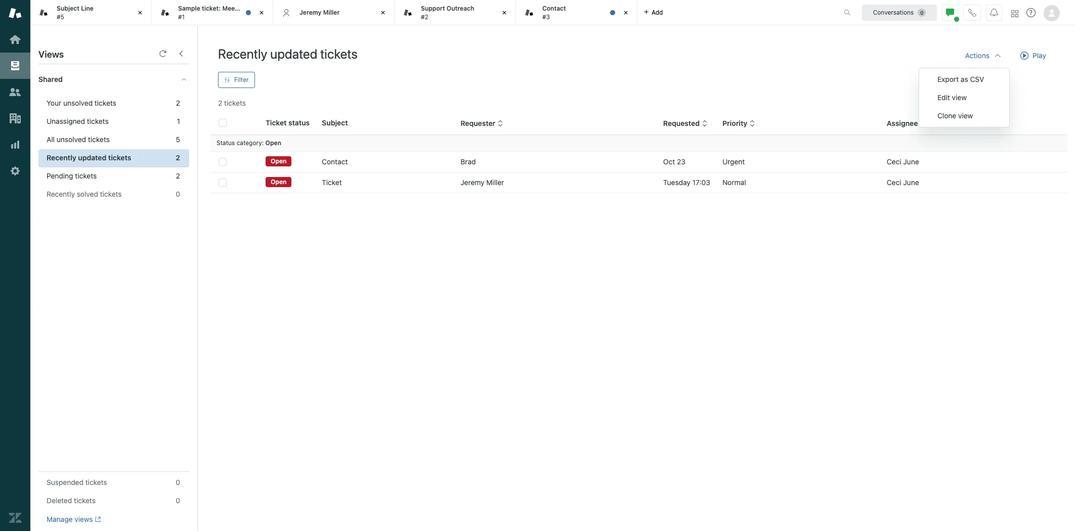 Task type: locate. For each thing, give the bounding box(es) containing it.
row
[[211, 152, 1068, 172], [211, 172, 1068, 193]]

tickets up solved
[[75, 172, 97, 180]]

1 horizontal spatial close image
[[378, 8, 388, 18]]

0 vertical spatial jeremy miller
[[300, 9, 340, 16]]

unsolved down unassigned
[[57, 135, 86, 144]]

support
[[421, 5, 445, 12]]

ticket
[[266, 118, 287, 127], [322, 178, 342, 187]]

conversations
[[874, 8, 914, 16]]

ceci
[[887, 157, 902, 166], [887, 178, 902, 187]]

0 vertical spatial subject
[[57, 5, 79, 12]]

view down "edit view" 'menu item'
[[959, 111, 974, 120]]

0 vertical spatial jeremy
[[300, 9, 322, 16]]

miller
[[323, 9, 340, 16], [487, 178, 504, 187]]

updated
[[270, 46, 318, 61], [78, 153, 106, 162]]

1 horizontal spatial jeremy miller
[[461, 178, 504, 187]]

0 for deleted tickets
[[176, 497, 180, 505]]

subject
[[57, 5, 79, 12], [322, 118, 348, 127]]

4 tab from the left
[[516, 0, 638, 25]]

5
[[176, 135, 180, 144]]

subject inside subject line #5
[[57, 5, 79, 12]]

tickets right solved
[[100, 190, 122, 198]]

0 vertical spatial open
[[266, 139, 281, 147]]

reporting image
[[9, 138, 22, 151]]

play
[[1033, 51, 1047, 60]]

3 tab from the left
[[395, 0, 516, 25]]

close image right the
[[257, 8, 267, 18]]

view inside menu item
[[959, 111, 974, 120]]

ticket down contact link
[[322, 178, 342, 187]]

1 vertical spatial unsolved
[[57, 135, 86, 144]]

1 vertical spatial 0
[[176, 478, 180, 487]]

assignee
[[887, 119, 918, 128]]

contact up ticket link on the top
[[322, 157, 348, 166]]

close image for outreach
[[500, 8, 510, 18]]

1 vertical spatial updated
[[78, 153, 106, 162]]

add button
[[638, 0, 669, 25]]

tab containing contact
[[516, 0, 638, 25]]

actions button
[[958, 46, 1010, 66]]

row up tuesday
[[211, 152, 1068, 172]]

close image left #1
[[135, 8, 145, 18]]

1 close image from the left
[[257, 8, 267, 18]]

1 vertical spatial ticket
[[322, 178, 342, 187]]

1 0 from the top
[[176, 190, 180, 198]]

2 vertical spatial recently
[[47, 190, 75, 198]]

row containing contact
[[211, 152, 1068, 172]]

1 vertical spatial jeremy miller
[[461, 178, 504, 187]]

subject right the 'status'
[[322, 118, 348, 127]]

1 vertical spatial open
[[271, 158, 287, 165]]

view right edit
[[952, 93, 967, 102]]

shared heading
[[30, 64, 197, 95]]

2 vertical spatial open
[[271, 178, 287, 186]]

deleted
[[47, 497, 72, 505]]

ticket for ticket status
[[266, 118, 287, 127]]

0
[[176, 190, 180, 198], [176, 478, 180, 487], [176, 497, 180, 505]]

category:
[[237, 139, 264, 147]]

0 horizontal spatial jeremy miller
[[300, 9, 340, 16]]

edit
[[938, 93, 951, 102]]

subject line #5
[[57, 5, 94, 21]]

1 vertical spatial recently
[[47, 153, 76, 162]]

your unsolved tickets
[[47, 99, 116, 107]]

2 tab from the left
[[152, 0, 273, 25]]

0 vertical spatial unsolved
[[63, 99, 93, 107]]

contact inside tabs tab list
[[543, 5, 566, 12]]

tickets
[[320, 46, 358, 61], [95, 99, 116, 107], [224, 99, 246, 107], [87, 117, 109, 126], [88, 135, 110, 144], [108, 153, 131, 162], [75, 172, 97, 180], [100, 190, 122, 198], [85, 478, 107, 487], [74, 497, 96, 505]]

ceci june
[[887, 157, 920, 166], [887, 178, 920, 187]]

close image left #3
[[500, 8, 510, 18]]

recently
[[218, 46, 268, 61], [47, 153, 76, 162], [47, 190, 75, 198]]

contact #3
[[543, 5, 566, 21]]

1 vertical spatial view
[[959, 111, 974, 120]]

tuesday 17:03
[[664, 178, 711, 187]]

1 tab from the left
[[30, 0, 152, 25]]

2 close image from the left
[[500, 8, 510, 18]]

contact
[[543, 5, 566, 12], [322, 157, 348, 166]]

line
[[81, 5, 94, 12]]

edit view
[[938, 93, 967, 102]]

1 close image from the left
[[135, 8, 145, 18]]

urgent
[[723, 157, 745, 166]]

close image for line
[[135, 8, 145, 18]]

0 horizontal spatial jeremy
[[300, 9, 322, 16]]

manage views link
[[47, 515, 101, 524]]

recently up the "filter"
[[218, 46, 268, 61]]

tab
[[30, 0, 152, 25], [152, 0, 273, 25], [395, 0, 516, 25], [516, 0, 638, 25]]

0 vertical spatial june
[[904, 157, 920, 166]]

close image left add popup button at the top right of the page
[[621, 8, 631, 18]]

row containing ticket
[[211, 172, 1068, 193]]

csv
[[971, 75, 985, 84]]

0 horizontal spatial contact
[[322, 157, 348, 166]]

1 vertical spatial june
[[904, 178, 920, 187]]

june for normal
[[904, 178, 920, 187]]

2 for pending tickets
[[176, 172, 180, 180]]

(opens in a new tab) image
[[93, 517, 101, 523]]

1 horizontal spatial ticket
[[322, 178, 342, 187]]

brad
[[461, 157, 476, 166]]

0 vertical spatial updated
[[270, 46, 318, 61]]

1 horizontal spatial miller
[[487, 178, 504, 187]]

0 horizontal spatial subject
[[57, 5, 79, 12]]

1 ceci from the top
[[887, 157, 902, 166]]

manage views
[[47, 515, 93, 524]]

ceci june for urgent
[[887, 157, 920, 166]]

pending
[[47, 172, 73, 180]]

status category: open
[[217, 139, 281, 147]]

0 vertical spatial ceci june
[[887, 157, 920, 166]]

1 vertical spatial ceci june
[[887, 178, 920, 187]]

0 vertical spatial ticket
[[266, 118, 287, 127]]

2
[[176, 99, 180, 107], [218, 99, 222, 107], [176, 153, 180, 162], [176, 172, 180, 180]]

pending tickets
[[47, 172, 97, 180]]

2 for recently updated tickets
[[176, 153, 180, 162]]

tickets up views
[[74, 497, 96, 505]]

export
[[938, 75, 959, 84]]

recently updated tickets
[[218, 46, 358, 61], [47, 153, 131, 162]]

1 row from the top
[[211, 152, 1068, 172]]

organizations image
[[9, 112, 22, 125]]

tab containing subject line
[[30, 0, 152, 25]]

#1
[[178, 13, 185, 21]]

oct
[[664, 157, 675, 166]]

clone
[[938, 111, 957, 120]]

contact for contact
[[322, 157, 348, 166]]

2 row from the top
[[211, 172, 1068, 193]]

all unsolved tickets
[[47, 135, 110, 144]]

close image
[[257, 8, 267, 18], [378, 8, 388, 18]]

2 0 from the top
[[176, 478, 180, 487]]

0 horizontal spatial close image
[[257, 8, 267, 18]]

row down 'oct'
[[211, 172, 1068, 193]]

3 0 from the top
[[176, 497, 180, 505]]

0 vertical spatial ceci
[[887, 157, 902, 166]]

17:03
[[693, 178, 711, 187]]

recently down pending
[[47, 190, 75, 198]]

clone view menu item
[[920, 107, 1010, 125]]

deleted tickets
[[47, 497, 96, 505]]

2 vertical spatial 0
[[176, 497, 180, 505]]

shared button
[[30, 64, 171, 95]]

recently up pending
[[47, 153, 76, 162]]

outreach
[[447, 5, 475, 12]]

unassigned tickets
[[47, 117, 109, 126]]

view inside 'menu item'
[[952, 93, 967, 102]]

sample ticket: meet the ticket #1
[[178, 5, 267, 21]]

views
[[38, 49, 64, 60]]

1 horizontal spatial recently updated tickets
[[218, 46, 358, 61]]

1 horizontal spatial subject
[[322, 118, 348, 127]]

0 vertical spatial miller
[[323, 9, 340, 16]]

ticket inside row
[[322, 178, 342, 187]]

0 vertical spatial recently updated tickets
[[218, 46, 358, 61]]

view
[[952, 93, 967, 102], [959, 111, 974, 120]]

ticket
[[250, 5, 267, 12]]

ticket left the 'status'
[[266, 118, 287, 127]]

jeremy miller
[[300, 9, 340, 16], [461, 178, 504, 187]]

1 horizontal spatial contact
[[543, 5, 566, 12]]

unsolved for all
[[57, 135, 86, 144]]

0 vertical spatial 0
[[176, 190, 180, 198]]

tickets down the shared dropdown button
[[95, 99, 116, 107]]

1 horizontal spatial jeremy
[[461, 178, 485, 187]]

2 ceci june from the top
[[887, 178, 920, 187]]

0 vertical spatial contact
[[543, 5, 566, 12]]

solved
[[77, 190, 98, 198]]

1 vertical spatial subject
[[322, 118, 348, 127]]

june
[[904, 157, 920, 166], [904, 178, 920, 187]]

tickets down filter button
[[224, 99, 246, 107]]

subject up #5
[[57, 5, 79, 12]]

contact up #3
[[543, 5, 566, 12]]

3 close image from the left
[[621, 8, 631, 18]]

unsolved up unassigned tickets on the top of page
[[63, 99, 93, 107]]

0 horizontal spatial recently updated tickets
[[47, 153, 131, 162]]

0 horizontal spatial ticket
[[266, 118, 287, 127]]

subject for subject line #5
[[57, 5, 79, 12]]

0 vertical spatial view
[[952, 93, 967, 102]]

close image left #2
[[378, 8, 388, 18]]

support outreach #2
[[421, 5, 475, 21]]

0 horizontal spatial updated
[[78, 153, 106, 162]]

menu
[[919, 68, 1010, 128]]

suspended tickets
[[47, 478, 107, 487]]

open
[[266, 139, 281, 147], [271, 158, 287, 165], [271, 178, 287, 186]]

1 june from the top
[[904, 157, 920, 166]]

unsolved
[[63, 99, 93, 107], [57, 135, 86, 144]]

filter
[[234, 76, 249, 84]]

#5
[[57, 13, 64, 21]]

contact link
[[322, 157, 348, 167]]

recently for 0
[[47, 190, 75, 198]]

tickets down jeremy miller tab
[[320, 46, 358, 61]]

close image
[[135, 8, 145, 18], [500, 8, 510, 18], [621, 8, 631, 18]]

1 horizontal spatial close image
[[500, 8, 510, 18]]

suspended
[[47, 478, 84, 487]]

add
[[652, 8, 663, 16]]

get help image
[[1027, 8, 1036, 17]]

1 ceci june from the top
[[887, 157, 920, 166]]

2 june from the top
[[904, 178, 920, 187]]

requester button
[[461, 119, 504, 128]]

1 vertical spatial jeremy
[[461, 178, 485, 187]]

clone view
[[938, 111, 974, 120]]

status
[[217, 139, 235, 147]]

2 close image from the left
[[378, 8, 388, 18]]

1 vertical spatial ceci
[[887, 178, 902, 187]]

jeremy
[[300, 9, 322, 16], [461, 178, 485, 187]]

1 vertical spatial contact
[[322, 157, 348, 166]]

2 tickets
[[218, 99, 246, 107]]

your
[[47, 99, 61, 107]]

#3
[[543, 13, 550, 21]]

2 ceci from the top
[[887, 178, 902, 187]]

0 horizontal spatial miller
[[323, 9, 340, 16]]

2 horizontal spatial close image
[[621, 8, 631, 18]]

tickets down your unsolved tickets at the left top of the page
[[87, 117, 109, 126]]

0 horizontal spatial close image
[[135, 8, 145, 18]]



Task type: vqa. For each thing, say whether or not it's contained in the screenshot.
Used today
no



Task type: describe. For each thing, give the bounding box(es) containing it.
requested
[[664, 119, 700, 128]]

recently for 2
[[47, 153, 76, 162]]

shared
[[38, 75, 63, 84]]

meet
[[222, 5, 237, 12]]

close image inside jeremy miller tab
[[378, 8, 388, 18]]

tab containing sample ticket: meet the ticket
[[152, 0, 273, 25]]

tickets down all unsolved tickets
[[108, 153, 131, 162]]

0 for recently solved tickets
[[176, 190, 180, 198]]

jeremy miller tab
[[273, 0, 395, 25]]

filter button
[[218, 72, 255, 88]]

requester
[[461, 119, 496, 128]]

refresh views pane image
[[159, 50, 167, 58]]

priority
[[723, 119, 748, 128]]

views
[[75, 515, 93, 524]]

ticket status
[[266, 118, 310, 127]]

assignee button
[[887, 119, 927, 128]]

notifications image
[[991, 8, 999, 16]]

play button
[[1012, 46, 1055, 66]]

export as csv menu item
[[920, 70, 1010, 89]]

open for contact
[[271, 158, 287, 165]]

the
[[239, 5, 249, 12]]

tickets up deleted tickets
[[85, 478, 107, 487]]

contact for contact #3
[[543, 5, 566, 12]]

subject for subject
[[322, 118, 348, 127]]

ceci june for normal
[[887, 178, 920, 187]]

requested button
[[664, 119, 708, 128]]

june for urgent
[[904, 157, 920, 166]]

main element
[[0, 0, 30, 532]]

admin image
[[9, 165, 22, 178]]

1
[[177, 117, 180, 126]]

sample
[[178, 5, 200, 12]]

button displays agent's chat status as online. image
[[947, 8, 955, 16]]

recently solved tickets
[[47, 190, 122, 198]]

view for edit view
[[952, 93, 967, 102]]

0 vertical spatial recently
[[218, 46, 268, 61]]

manage
[[47, 515, 73, 524]]

view for clone view
[[959, 111, 974, 120]]

tuesday
[[664, 178, 691, 187]]

zendesk support image
[[9, 7, 22, 20]]

get started image
[[9, 33, 22, 46]]

unassigned
[[47, 117, 85, 126]]

ticket for ticket
[[322, 178, 342, 187]]

1 vertical spatial recently updated tickets
[[47, 153, 131, 162]]

tabs tab list
[[30, 0, 834, 25]]

collapse views pane image
[[177, 50, 185, 58]]

edit view menu item
[[920, 89, 1010, 107]]

oct 23
[[664, 157, 686, 166]]

1 horizontal spatial updated
[[270, 46, 318, 61]]

zendesk products image
[[1012, 10, 1019, 17]]

2 for your unsolved tickets
[[176, 99, 180, 107]]

jeremy inside tab
[[300, 9, 322, 16]]

as
[[961, 75, 969, 84]]

jeremy miller inside row
[[461, 178, 504, 187]]

tickets down unassigned tickets on the top of page
[[88, 135, 110, 144]]

priority button
[[723, 119, 756, 128]]

menu containing export as csv
[[919, 68, 1010, 128]]

normal
[[723, 178, 746, 187]]

miller inside tab
[[323, 9, 340, 16]]

0 for suspended tickets
[[176, 478, 180, 487]]

ticket link
[[322, 178, 342, 188]]

ceci for normal
[[887, 178, 902, 187]]

conversations button
[[863, 4, 937, 21]]

actions
[[966, 51, 990, 60]]

views image
[[9, 59, 22, 72]]

customers image
[[9, 86, 22, 99]]

ceci for urgent
[[887, 157, 902, 166]]

all
[[47, 135, 55, 144]]

tab containing support outreach
[[395, 0, 516, 25]]

zendesk image
[[9, 512, 22, 525]]

jeremy miller inside tab
[[300, 9, 340, 16]]

status
[[289, 118, 310, 127]]

ticket:
[[202, 5, 221, 12]]

export as csv
[[938, 75, 985, 84]]

unsolved for your
[[63, 99, 93, 107]]

open for ticket
[[271, 178, 287, 186]]

1 vertical spatial miller
[[487, 178, 504, 187]]

#2
[[421, 13, 429, 21]]

23
[[677, 157, 686, 166]]



